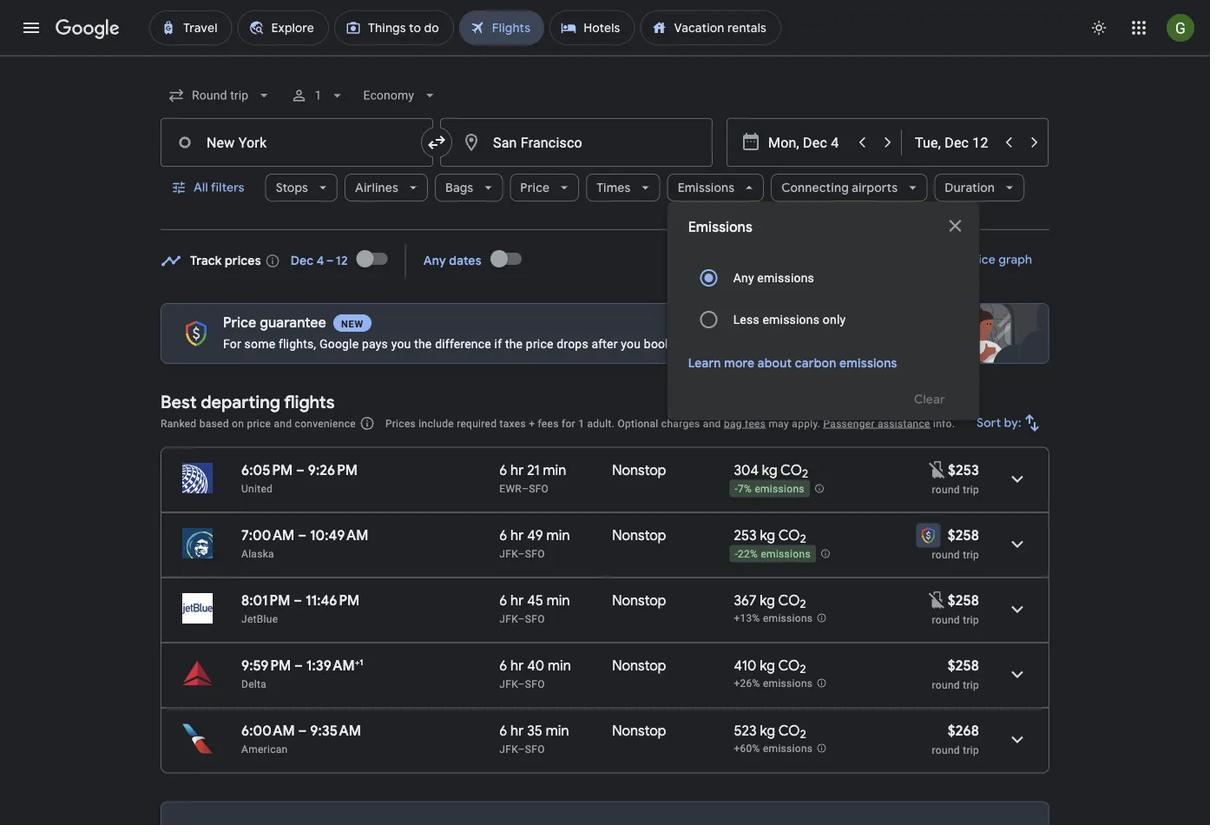 Task type: locate. For each thing, give the bounding box(es) containing it.
– right 7:00 am text box
[[298, 526, 307, 544]]

min right 40
[[548, 657, 571, 674]]

all filters button
[[161, 167, 258, 208]]

– right 8:01 pm text box
[[294, 591, 302, 609]]

if
[[495, 337, 502, 351]]

leaves john f. kennedy international airport at 6:00 am on monday, december 4 and arrives at san francisco international airport at 9:35 am on monday, december 4. element
[[241, 722, 361, 739]]

6 up ewr
[[500, 461, 507, 479]]

sfo down 35
[[525, 743, 545, 755]]

learn more about carbon emissions
[[688, 355, 898, 371]]

price right 'on'
[[247, 417, 271, 429]]

1 vertical spatial this price for this flight doesn't include overhead bin access. if you need a carry-on bag, use the bags filter to update prices. image
[[927, 589, 948, 610]]

united
[[241, 482, 273, 495]]

price left drops
[[526, 337, 554, 351]]

alaska
[[241, 548, 274, 560]]

3 hr from the top
[[511, 591, 524, 609]]

1 jfk from the top
[[500, 548, 518, 560]]

7%
[[738, 483, 752, 495]]

2 nonstop from the top
[[613, 526, 667, 544]]

dec 4 – 12
[[291, 253, 348, 269]]

min inside the 6 hr 35 min jfk – sfo
[[546, 722, 569, 739]]

trip down $258 text field
[[963, 679, 980, 691]]

+ down 11:46 pm text field
[[355, 657, 360, 667]]

0 horizontal spatial fees
[[538, 417, 559, 429]]

round down 258 us dollars text field on the bottom of the page
[[932, 614, 960, 626]]

and
[[274, 417, 292, 429], [703, 417, 721, 429]]

hr inside the 6 hr 35 min jfk – sfo
[[511, 722, 524, 739]]

6
[[500, 461, 507, 479], [500, 526, 507, 544], [500, 591, 507, 609], [500, 657, 507, 674], [500, 722, 507, 739]]

co inside 410 kg co 2
[[778, 657, 800, 674]]

8:01 pm – 11:46 pm jetblue
[[241, 591, 360, 625]]

2 vertical spatial 1
[[360, 657, 363, 667]]

round inside the $268 round trip
[[932, 744, 960, 756]]

round down 253 us dollars text box
[[932, 483, 960, 495]]

+60% emissions
[[734, 743, 813, 755]]

leaves john f. kennedy international airport at 7:00 am on monday, december 4 and arrives at san francisco international airport at 10:49 am on monday, december 4. element
[[241, 526, 369, 544]]

sfo down 40
[[525, 678, 545, 690]]

guarantee
[[260, 314, 326, 332]]

best
[[161, 391, 197, 413]]

hr left 21
[[511, 461, 524, 479]]

1 horizontal spatial price
[[520, 180, 550, 195]]

hr inside 6 hr 21 min ewr – sfo
[[511, 461, 524, 479]]

kg up -7% emissions
[[762, 461, 778, 479]]

2 hr from the top
[[511, 526, 524, 544]]

sfo for 45
[[525, 613, 545, 625]]

0 vertical spatial price
[[526, 337, 554, 351]]

emissions button
[[667, 167, 764, 208]]

367 kg co 2
[[734, 591, 806, 612]]

– inside '6 hr 45 min jfk – sfo'
[[518, 613, 525, 625]]

round
[[932, 483, 960, 495], [932, 548, 960, 561], [932, 614, 960, 626], [932, 679, 960, 691], [932, 744, 960, 756]]

best departing flights main content
[[161, 238, 1050, 825]]

min inside '6 hr 45 min jfk – sfo'
[[547, 591, 570, 609]]

3 nonstop flight. element from the top
[[613, 591, 667, 612]]

2 for 304
[[802, 467, 809, 481]]

2 - from the top
[[735, 548, 738, 560]]

sfo inside the 6 hr 35 min jfk – sfo
[[525, 743, 545, 755]]

0 horizontal spatial price
[[223, 314, 257, 332]]

trip
[[963, 483, 980, 495], [963, 548, 980, 561], [963, 614, 980, 626], [963, 679, 980, 691], [963, 744, 980, 756]]

2 6 from the top
[[500, 526, 507, 544]]

3 trip from the top
[[963, 614, 980, 626]]

hr inside 6 hr 40 min jfk – sfo
[[511, 657, 524, 674]]

2 for 367
[[800, 597, 806, 612]]

1 - from the top
[[735, 483, 738, 495]]

price
[[526, 337, 554, 351], [247, 417, 271, 429]]

6 inside 6 hr 40 min jfk – sfo
[[500, 657, 507, 674]]

kg inside 410 kg co 2
[[760, 657, 775, 674]]

min right 21
[[543, 461, 567, 479]]

hr left 35
[[511, 722, 524, 739]]

1 $258 from the top
[[948, 526, 980, 544]]

this price for this flight doesn't include overhead bin access. if you need a carry-on bag, use the bags filter to update prices. image
[[927, 459, 948, 480], [927, 589, 948, 610]]

nonstop flight. element for 6 hr 21 min
[[613, 461, 667, 482]]

round down $258 text field
[[932, 679, 960, 691]]

6 inside the 6 hr 35 min jfk – sfo
[[500, 722, 507, 739]]

dates
[[449, 253, 482, 269]]

0 vertical spatial this price for this flight doesn't include overhead bin access. if you need a carry-on bag, use the bags filter to update prices. image
[[927, 459, 948, 480]]

6 inside 6 hr 21 min ewr – sfo
[[500, 461, 507, 479]]

min right the 45
[[547, 591, 570, 609]]

1 vertical spatial 1
[[579, 417, 585, 429]]

9:59 pm
[[241, 657, 291, 674]]

1 vertical spatial price
[[247, 417, 271, 429]]

emissions right the carbon
[[840, 355, 898, 371]]

hr left 49
[[511, 526, 524, 544]]

2 up +60% emissions
[[800, 727, 807, 742]]

0 horizontal spatial any
[[424, 253, 446, 269]]

stops button
[[265, 167, 338, 208]]

ranked
[[161, 417, 197, 429]]

2 inside 253 kg co 2
[[800, 532, 807, 546]]

prices include required taxes + fees for 1 adult. optional charges and bag fees may apply. passenger assistance
[[385, 417, 931, 429]]

fees right bag on the bottom of page
[[745, 417, 766, 429]]

nonstop for 6 hr 35 min
[[613, 722, 667, 739]]

departing
[[201, 391, 280, 413]]

– inside 6:00 am – 9:35 am american
[[298, 722, 307, 739]]

any up less
[[733, 271, 754, 285]]

0 horizontal spatial +
[[355, 657, 360, 667]]

2 round from the top
[[932, 548, 960, 561]]

round down $258 text box on the right bottom of the page
[[932, 548, 960, 561]]

5 hr from the top
[[511, 722, 524, 739]]

258 US dollars text field
[[948, 591, 980, 609]]

trip for 304
[[963, 483, 980, 495]]

4 6 from the top
[[500, 657, 507, 674]]

you right after
[[621, 337, 641, 351]]

stops
[[276, 180, 308, 195]]

2 and from the left
[[703, 417, 721, 429]]

1 vertical spatial round trip
[[932, 548, 980, 561]]

– down total duration 6 hr 49 min. "element" at the bottom of page
[[518, 548, 525, 560]]

sfo down 21
[[529, 482, 549, 495]]

1 horizontal spatial 1
[[360, 657, 363, 667]]

2 up -7% emissions
[[802, 467, 809, 481]]

trip for 367
[[963, 614, 980, 626]]

emissions down 523 kg co 2
[[763, 743, 813, 755]]

410
[[734, 657, 757, 674]]

2 horizontal spatial price
[[966, 252, 996, 267]]

emissions down 'emissions' popup button
[[688, 218, 753, 236]]

6:00 am
[[241, 722, 295, 739]]

– left 1:39 am
[[294, 657, 303, 674]]

2 up +13% emissions
[[800, 597, 806, 612]]

jfk down total duration 6 hr 40 min. element
[[500, 678, 518, 690]]

sort by: button
[[970, 402, 1050, 444]]

best departing flights
[[161, 391, 335, 413]]

jfk inside 6 hr 49 min jfk – sfo
[[500, 548, 518, 560]]

0 horizontal spatial you
[[391, 337, 411, 351]]

– inside 8:01 pm – 11:46 pm jetblue
[[294, 591, 302, 609]]

flight details. leaves john f. kennedy international airport at 7:00 am on monday, december 4 and arrives at san francisco international airport at 10:49 am on monday, december 4. image
[[997, 523, 1039, 565]]

jfk down total duration 6 hr 49 min. "element" at the bottom of page
[[500, 548, 518, 560]]

nonstop for 6 hr 21 min
[[613, 461, 667, 479]]

1 button
[[283, 75, 353, 116]]

258 US dollars text field
[[948, 526, 980, 544]]

2 jfk from the top
[[500, 613, 518, 625]]

round for 253
[[932, 548, 960, 561]]

1 vertical spatial price
[[966, 252, 996, 267]]

6 left 40
[[500, 657, 507, 674]]

1 hr from the top
[[511, 461, 524, 479]]

3 nonstop from the top
[[613, 591, 667, 609]]

4 nonstop from the top
[[613, 657, 667, 674]]

min for 6 hr 40 min
[[548, 657, 571, 674]]

co up -7% emissions
[[781, 461, 802, 479]]

jfk inside '6 hr 45 min jfk – sfo'
[[500, 613, 518, 625]]

jfk inside the 6 hr 35 min jfk – sfo
[[500, 743, 518, 755]]

$258 left flight details. leaves john f. kennedy international airport at 8:01 pm on monday, december 4 and arrives at san francisco international airport at 11:46 pm on monday, december 4. icon on the bottom right of the page
[[948, 591, 980, 609]]

kg
[[762, 461, 778, 479], [760, 526, 776, 544], [760, 591, 775, 609], [760, 657, 775, 674], [760, 722, 776, 739]]

learn more about tracked prices image
[[265, 253, 280, 269]]

co inside 523 kg co 2
[[779, 722, 800, 739]]

Arrival time: 9:35 AM. text field
[[310, 722, 361, 739]]

nonstop for 6 hr 40 min
[[613, 657, 667, 674]]

4 jfk from the top
[[500, 743, 518, 755]]

– down 21
[[522, 482, 529, 495]]

co up '-22% emissions'
[[779, 526, 800, 544]]

total duration 6 hr 40 min. element
[[500, 657, 613, 677]]

2 round trip from the top
[[932, 548, 980, 561]]

7:00 am – 10:49 am alaska
[[241, 526, 369, 560]]

– down total duration 6 hr 45 min. element
[[518, 613, 525, 625]]

sfo down the 45
[[525, 613, 545, 625]]

3 6 from the top
[[500, 591, 507, 609]]

any
[[424, 253, 446, 269], [733, 271, 754, 285]]

jfk for 6 hr 49 min
[[500, 548, 518, 560]]

Departure text field
[[769, 119, 848, 166]]

$268 round trip
[[932, 722, 980, 756]]

emissions
[[758, 271, 815, 285], [763, 312, 820, 327], [840, 355, 898, 371], [755, 483, 805, 495], [761, 548, 811, 560], [763, 612, 813, 625], [763, 678, 813, 690], [763, 743, 813, 755]]

– down total duration 6 hr 40 min. element
[[518, 678, 525, 690]]

- for 253
[[735, 548, 738, 560]]

4 nonstop flight. element from the top
[[613, 657, 667, 677]]

emissions right times popup button
[[678, 180, 735, 195]]

4 trip from the top
[[963, 679, 980, 691]]

jfk inside 6 hr 40 min jfk – sfo
[[500, 678, 518, 690]]

trip down 258 us dollars text field on the bottom of the page
[[963, 614, 980, 626]]

49
[[527, 526, 543, 544]]

– inside 6:05 pm – 9:26 pm united
[[296, 461, 305, 479]]

11:46 pm
[[306, 591, 360, 609]]

None search field
[[161, 75, 1050, 420]]

5 round from the top
[[932, 744, 960, 756]]

flights
[[284, 391, 335, 413]]

367
[[734, 591, 757, 609]]

3 round from the top
[[932, 614, 960, 626]]

co inside 304 kg co 2
[[781, 461, 802, 479]]

3 jfk from the top
[[500, 678, 518, 690]]

1 vertical spatial +
[[355, 657, 360, 667]]

learn
[[688, 355, 721, 371]]

hr left the 45
[[511, 591, 524, 609]]

sfo inside 6 hr 40 min jfk – sfo
[[525, 678, 545, 690]]

5 6 from the top
[[500, 722, 507, 739]]

round down 268 us dollars text box
[[932, 744, 960, 756]]

nonstop flight. element for 6 hr 49 min
[[613, 526, 667, 547]]

-
[[735, 483, 738, 495], [735, 548, 738, 560]]

hr inside 6 hr 49 min jfk – sfo
[[511, 526, 524, 544]]

None field
[[161, 80, 280, 111], [356, 80, 446, 111], [161, 80, 280, 111], [356, 80, 446, 111]]

1 vertical spatial -
[[735, 548, 738, 560]]

1 horizontal spatial +
[[529, 417, 535, 429]]

kg for 253
[[760, 526, 776, 544]]

– inside 6 hr 21 min ewr – sfo
[[522, 482, 529, 495]]

45
[[527, 591, 544, 609]]

6 hr 21 min ewr – sfo
[[500, 461, 567, 495]]

35
[[527, 722, 543, 739]]

sfo for 40
[[525, 678, 545, 690]]

2 vertical spatial $258
[[948, 657, 980, 674]]

and left bag on the bottom of page
[[703, 417, 721, 429]]

and down flights
[[274, 417, 292, 429]]

$258
[[948, 526, 980, 544], [948, 591, 980, 609], [948, 657, 980, 674]]

dec
[[291, 253, 314, 269]]

- down 304
[[735, 483, 738, 495]]

flights,
[[279, 337, 316, 351]]

1 nonstop from the top
[[613, 461, 667, 479]]

main menu image
[[21, 17, 42, 38]]

+13% emissions
[[734, 612, 813, 625]]

1 you from the left
[[391, 337, 411, 351]]

0 vertical spatial +
[[529, 417, 535, 429]]

trip for 253
[[963, 548, 980, 561]]

sfo inside '6 hr 45 min jfk – sfo'
[[525, 613, 545, 625]]

2 vertical spatial price
[[223, 314, 257, 332]]

round trip down 253 us dollars text box
[[932, 483, 980, 495]]

kg for 410
[[760, 657, 775, 674]]

2 up '-22% emissions'
[[800, 532, 807, 546]]

1 horizontal spatial any
[[733, 271, 754, 285]]

ewr
[[500, 482, 522, 495]]

co for 410
[[778, 657, 800, 674]]

round trip down $258 text box on the right bottom of the page
[[932, 548, 980, 561]]

1 nonstop flight. element from the top
[[613, 461, 667, 482]]

2 the from the left
[[505, 337, 523, 351]]

kg up +60% emissions
[[760, 722, 776, 739]]

523 kg co 2
[[734, 722, 807, 742]]

kg inside 253 kg co 2
[[760, 526, 776, 544]]

1 trip from the top
[[963, 483, 980, 495]]

1 horizontal spatial the
[[505, 337, 523, 351]]

6 left 35
[[500, 722, 507, 739]]

flight details. leaves john f. kennedy international airport at 9:59 pm on monday, december 4 and arrives at san francisco international airport at 1:39 am on tuesday, december 5. image
[[997, 653, 1039, 695]]

price inside button
[[966, 252, 996, 267]]

2 $258 from the top
[[948, 591, 980, 609]]

6 hr 45 min jfk – sfo
[[500, 591, 570, 625]]

price for price graph
[[966, 252, 996, 267]]

by:
[[1005, 415, 1022, 431]]

2 nonstop flight. element from the top
[[613, 526, 667, 547]]

co for 304
[[781, 461, 802, 479]]

5 nonstop flight. element from the top
[[613, 722, 667, 742]]

$258 left flight details. leaves john f. kennedy international airport at 7:00 am on monday, december 4 and arrives at san francisco international airport at 10:49 am on monday, december 4. image
[[948, 526, 980, 544]]

4 round from the top
[[932, 679, 960, 691]]

0 vertical spatial 1
[[315, 88, 322, 102]]

6 hr 40 min jfk – sfo
[[500, 657, 571, 690]]

any left dates
[[424, 253, 446, 269]]

any for any dates
[[424, 253, 446, 269]]

pays
[[362, 337, 388, 351]]

0 vertical spatial any
[[424, 253, 446, 269]]

1 round from the top
[[932, 483, 960, 495]]

trip down $258 text box on the right bottom of the page
[[963, 548, 980, 561]]

0 vertical spatial -
[[735, 483, 738, 495]]

0 horizontal spatial and
[[274, 417, 292, 429]]

1 vertical spatial $258
[[948, 591, 980, 609]]

this price for this flight doesn't include overhead bin access. if you need a carry-on bag, use the bags filter to update prices. image for $253
[[927, 459, 948, 480]]

fees left for
[[538, 417, 559, 429]]

2 trip from the top
[[963, 548, 980, 561]]

price up for in the top left of the page
[[223, 314, 257, 332]]

flight details. leaves john f. kennedy international airport at 8:01 pm on monday, december 4 and arrives at san francisco international airport at 11:46 pm on monday, december 4. image
[[997, 588, 1039, 630]]

hr for 40
[[511, 657, 524, 674]]

- for 304
[[735, 483, 738, 495]]

1 horizontal spatial fees
[[745, 417, 766, 429]]

kg up '-22% emissions'
[[760, 526, 776, 544]]

3 round trip from the top
[[932, 614, 980, 626]]

this price for this flight doesn't include overhead bin access. if you need a carry-on bag, use the bags filter to update prices. image down assistance
[[927, 459, 948, 480]]

2 inside "367 kg co 2"
[[800, 597, 806, 612]]

kg inside 304 kg co 2
[[762, 461, 778, 479]]

$268
[[948, 722, 980, 739]]

sfo down 49
[[525, 548, 545, 560]]

any inside the find the best price region
[[424, 253, 446, 269]]

2 for 523
[[800, 727, 807, 742]]

4 hr from the top
[[511, 657, 524, 674]]

0 vertical spatial round trip
[[932, 483, 980, 495]]

price right bags "popup button"
[[520, 180, 550, 195]]

min right 49
[[547, 526, 570, 544]]

– left 9:35 am
[[298, 722, 307, 739]]

trip down 268 us dollars text box
[[963, 744, 980, 756]]

hr inside '6 hr 45 min jfk – sfo'
[[511, 591, 524, 609]]

price for price
[[520, 180, 550, 195]]

sfo inside 6 hr 21 min ewr – sfo
[[529, 482, 549, 495]]

$258 inside $258 round trip
[[948, 657, 980, 674]]

0 vertical spatial price
[[520, 180, 550, 195]]

kg up +26% emissions
[[760, 657, 775, 674]]

co inside 253 kg co 2
[[779, 526, 800, 544]]

prices
[[225, 253, 261, 269]]

round trip
[[932, 483, 980, 495], [932, 548, 980, 561], [932, 614, 980, 626]]

jfk down total duration 6 hr 45 min. element
[[500, 613, 518, 625]]

$258 for 253
[[948, 526, 980, 544]]

for
[[562, 417, 576, 429]]

round trip down 258 us dollars text field on the bottom of the page
[[932, 614, 980, 626]]

Departure time: 9:59 PM. text field
[[241, 657, 291, 674]]

price inside popup button
[[520, 180, 550, 195]]

$258 for 367
[[948, 591, 980, 609]]

bag fees button
[[724, 417, 766, 429]]

1 inside popup button
[[315, 88, 322, 102]]

258 US dollars text field
[[948, 657, 980, 674]]

Arrival time: 1:39 AM on  Tuesday, December 5. text field
[[306, 657, 363, 674]]

6 inside '6 hr 45 min jfk – sfo'
[[500, 591, 507, 609]]

min
[[543, 461, 567, 479], [547, 526, 570, 544], [547, 591, 570, 609], [548, 657, 571, 674], [546, 722, 569, 739]]

1 horizontal spatial you
[[621, 337, 641, 351]]

min inside 6 hr 40 min jfk – sfo
[[548, 657, 571, 674]]

2 inside 304 kg co 2
[[802, 467, 809, 481]]

1 horizontal spatial and
[[703, 417, 721, 429]]

co up +26% emissions
[[778, 657, 800, 674]]

trip down $253
[[963, 483, 980, 495]]

min for 6 hr 21 min
[[543, 461, 567, 479]]

6 left 49
[[500, 526, 507, 544]]

emissions up less emissions only
[[758, 271, 815, 285]]

co inside "367 kg co 2"
[[778, 591, 800, 609]]

6 left the 45
[[500, 591, 507, 609]]

1 fees from the left
[[538, 417, 559, 429]]

+26%
[[734, 678, 760, 690]]

total duration 6 hr 35 min. element
[[500, 722, 613, 742]]

jfk
[[500, 548, 518, 560], [500, 613, 518, 625], [500, 678, 518, 690], [500, 743, 518, 755]]

min right 35
[[546, 722, 569, 739]]

jfk down total duration 6 hr 35 min. element on the bottom of the page
[[500, 743, 518, 755]]

co up +13% emissions
[[778, 591, 800, 609]]

min inside 6 hr 49 min jfk – sfo
[[547, 526, 570, 544]]

253
[[734, 526, 757, 544]]

times button
[[586, 167, 661, 208]]

kg inside 523 kg co 2
[[760, 722, 776, 739]]

0 horizontal spatial the
[[414, 337, 432, 351]]

apply.
[[792, 417, 821, 429]]

passenger assistance button
[[824, 417, 931, 429]]

nonstop flight. element
[[613, 461, 667, 482], [613, 526, 667, 547], [613, 591, 667, 612], [613, 657, 667, 677], [613, 722, 667, 742]]

– left 9:26 pm text field
[[296, 461, 305, 479]]

kg inside "367 kg co 2"
[[760, 591, 775, 609]]

assistance
[[878, 417, 931, 429]]

+13%
[[734, 612, 760, 625]]

round trip for 253
[[932, 548, 980, 561]]

kg up +13% emissions
[[760, 591, 775, 609]]

the left difference
[[414, 337, 432, 351]]

any inside emissions 'option group'
[[733, 271, 754, 285]]

6 inside 6 hr 49 min jfk – sfo
[[500, 526, 507, 544]]

price for price guarantee
[[223, 314, 257, 332]]

3 $258 from the top
[[948, 657, 980, 674]]

Return text field
[[915, 119, 995, 166]]

+ right taxes
[[529, 417, 535, 429]]

6 for 6 hr 49 min
[[500, 526, 507, 544]]

price left graph
[[966, 252, 996, 267]]

learn more about price guarantee image
[[664, 323, 706, 365]]

nonstop flight. element for 6 hr 35 min
[[613, 722, 667, 742]]

min for 6 hr 45 min
[[547, 591, 570, 609]]

filters
[[211, 180, 245, 195]]

sfo inside 6 hr 49 min jfk – sfo
[[525, 548, 545, 560]]

price guarantee
[[223, 314, 326, 332]]

hr left 40
[[511, 657, 524, 674]]

2 up +26% emissions
[[800, 662, 806, 677]]

5 nonstop from the top
[[613, 722, 667, 739]]

+ inside 9:59 pm – 1:39 am + 1
[[355, 657, 360, 667]]

Arrival time: 9:26 PM. text field
[[308, 461, 358, 479]]

more
[[724, 355, 755, 371]]

0 vertical spatial emissions
[[678, 180, 735, 195]]

you right pays
[[391, 337, 411, 351]]

- down 253
[[735, 548, 738, 560]]

Departure time: 6:00 AM. text field
[[241, 722, 295, 739]]

co up +60% emissions
[[779, 722, 800, 739]]

this price for this flight doesn't include overhead bin access. if you need a carry-on bag, use the bags filter to update prices. image down $258 text box on the right bottom of the page
[[927, 589, 948, 610]]

0 vertical spatial $258
[[948, 526, 980, 544]]

the right if
[[505, 337, 523, 351]]

Arrival time: 11:46 PM. text field
[[306, 591, 360, 609]]

Departure time: 7:00 AM. text field
[[241, 526, 295, 544]]

None text field
[[161, 118, 433, 167], [440, 118, 713, 167], [161, 118, 433, 167], [440, 118, 713, 167]]

0 horizontal spatial 1
[[315, 88, 322, 102]]

2 inside 523 kg co 2
[[800, 727, 807, 742]]

leaves newark liberty international airport at 6:05 pm on monday, december 4 and arrives at san francisco international airport at 9:26 pm on monday, december 4. element
[[241, 461, 358, 479]]

2 inside 410 kg co 2
[[800, 662, 806, 677]]

hr for 35
[[511, 722, 524, 739]]

for
[[223, 337, 241, 351]]

2 vertical spatial round trip
[[932, 614, 980, 626]]

new
[[341, 318, 364, 329]]

1 round trip from the top
[[932, 483, 980, 495]]

$258 left flight details. leaves john f. kennedy international airport at 9:59 pm on monday, december 4 and arrives at san francisco international airport at 1:39 am on tuesday, december 5. image
[[948, 657, 980, 674]]

change appearance image
[[1079, 7, 1120, 49]]

5 trip from the top
[[963, 744, 980, 756]]

min inside 6 hr 21 min ewr – sfo
[[543, 461, 567, 479]]

1 vertical spatial any
[[733, 271, 754, 285]]

loading results progress bar
[[0, 56, 1211, 59]]

– down total duration 6 hr 35 min. element on the bottom of the page
[[518, 743, 525, 755]]

1 6 from the top
[[500, 461, 507, 479]]



Task type: vqa. For each thing, say whether or not it's contained in the screenshot.
the top friends
no



Task type: describe. For each thing, give the bounding box(es) containing it.
6 hr 49 min jfk – sfo
[[500, 526, 570, 560]]

jfk for 6 hr 35 min
[[500, 743, 518, 755]]

airlines button
[[345, 167, 428, 208]]

jfk for 6 hr 45 min
[[500, 613, 518, 625]]

6 for 6 hr 45 min
[[500, 591, 507, 609]]

2 fees from the left
[[745, 417, 766, 429]]

price button
[[510, 167, 579, 208]]

co for 253
[[779, 526, 800, 544]]

airports
[[852, 180, 898, 195]]

less
[[733, 312, 760, 327]]

kg for 523
[[760, 722, 776, 739]]

adult.
[[587, 417, 615, 429]]

– inside the 6 hr 35 min jfk – sfo
[[518, 743, 525, 755]]

$253
[[948, 461, 980, 479]]

track
[[190, 253, 222, 269]]

+26% emissions
[[734, 678, 813, 690]]

kg for 367
[[760, 591, 775, 609]]

304
[[734, 461, 759, 479]]

7:00 am
[[241, 526, 295, 544]]

some
[[245, 337, 276, 351]]

6 for 6 hr 35 min
[[500, 722, 507, 739]]

bags button
[[435, 167, 503, 208]]

– inside 6 hr 49 min jfk – sfo
[[518, 548, 525, 560]]

emissions down 410 kg co 2
[[763, 678, 813, 690]]

based
[[199, 417, 229, 429]]

1 the from the left
[[414, 337, 432, 351]]

total duration 6 hr 21 min. element
[[500, 461, 613, 482]]

emissions down 304 kg co 2
[[755, 483, 805, 495]]

leaves john f. kennedy international airport at 8:01 pm on monday, december 4 and arrives at san francisco international airport at 11:46 pm on monday, december 4. element
[[241, 591, 360, 609]]

round inside $258 round trip
[[932, 679, 960, 691]]

any for any emissions
[[733, 271, 754, 285]]

hr for 49
[[511, 526, 524, 544]]

co for 523
[[779, 722, 800, 739]]

sfo for 35
[[525, 743, 545, 755]]

this price for this flight doesn't include overhead bin access. if you need a carry-on bag, use the bags filter to update prices. image for $258
[[927, 589, 948, 610]]

2 you from the left
[[621, 337, 641, 351]]

Departure time: 8:01 PM. text field
[[241, 591, 290, 609]]

4 – 12
[[317, 253, 348, 269]]

after
[[592, 337, 618, 351]]

all filters
[[194, 180, 245, 195]]

1 horizontal spatial price
[[526, 337, 554, 351]]

charges
[[662, 417, 700, 429]]

emissions left only
[[763, 312, 820, 327]]

40
[[527, 657, 545, 674]]

emissions down "367 kg co 2"
[[763, 612, 813, 625]]

+60%
[[734, 743, 760, 755]]

nonstop flight. element for 6 hr 40 min
[[613, 657, 667, 677]]

– inside 7:00 am – 10:49 am alaska
[[298, 526, 307, 544]]

difference
[[435, 337, 491, 351]]

9:35 am
[[310, 722, 361, 739]]

delta
[[241, 678, 267, 690]]

emissions down 253 kg co 2 on the right of the page
[[761, 548, 811, 560]]

on
[[232, 417, 244, 429]]

nonstop for 6 hr 49 min
[[613, 526, 667, 544]]

6 for 6 hr 40 min
[[500, 657, 507, 674]]

optional
[[618, 417, 659, 429]]

convenience
[[295, 417, 356, 429]]

learn more about ranking image
[[359, 416, 375, 431]]

find the best price region
[[161, 238, 1050, 289]]

nonstop for 6 hr 45 min
[[613, 591, 667, 609]]

co for 367
[[778, 591, 800, 609]]

1 and from the left
[[274, 417, 292, 429]]

total duration 6 hr 45 min. element
[[500, 591, 613, 612]]

hr for 45
[[511, 591, 524, 609]]

book.
[[644, 337, 675, 351]]

drops
[[557, 337, 589, 351]]

2 for 253
[[800, 532, 807, 546]]

jfk for 6 hr 40 min
[[500, 678, 518, 690]]

1 vertical spatial emissions
[[688, 218, 753, 236]]

for some flights, google pays you the difference if the price drops after you book.
[[223, 337, 675, 351]]

min for 6 hr 49 min
[[547, 526, 570, 544]]

2 horizontal spatial 1
[[579, 417, 585, 429]]

1 inside 9:59 pm – 1:39 am + 1
[[360, 657, 363, 667]]

bag
[[724, 417, 742, 429]]

times
[[597, 180, 631, 195]]

connecting airports
[[782, 180, 898, 195]]

0 horizontal spatial price
[[247, 417, 271, 429]]

9:59 pm – 1:39 am + 1
[[241, 657, 363, 674]]

sfo for 21
[[529, 482, 549, 495]]

min for 6 hr 35 min
[[546, 722, 569, 739]]

all
[[194, 180, 208, 195]]

trip inside the $268 round trip
[[963, 744, 980, 756]]

sort
[[977, 415, 1002, 431]]

emissions option group
[[688, 257, 959, 340]]

6:00 am – 9:35 am american
[[241, 722, 361, 755]]

trip inside $258 round trip
[[963, 679, 980, 691]]

Arrival time: 10:49 AM. text field
[[310, 526, 369, 544]]

6 for 6 hr 21 min
[[500, 461, 507, 479]]

253 US dollars text field
[[948, 461, 980, 479]]

sfo for 49
[[525, 548, 545, 560]]

round trip for 367
[[932, 614, 980, 626]]

emissions inside popup button
[[678, 180, 735, 195]]

total duration 6 hr 49 min. element
[[500, 526, 613, 547]]

required
[[457, 417, 497, 429]]

kg for 304
[[762, 461, 778, 479]]

-7% emissions
[[735, 483, 805, 495]]

taxes
[[500, 417, 526, 429]]

6:05 pm – 9:26 pm united
[[241, 461, 358, 495]]

graph
[[999, 252, 1033, 267]]

10:49 am
[[310, 526, 369, 544]]

– inside 6 hr 40 min jfk – sfo
[[518, 678, 525, 690]]

less emissions only
[[733, 312, 846, 327]]

2 for 410
[[800, 662, 806, 677]]

may
[[769, 417, 789, 429]]

-22% emissions
[[735, 548, 811, 560]]

21
[[527, 461, 540, 479]]

swap origin and destination. image
[[426, 132, 447, 153]]

nonstop flight. element for 6 hr 45 min
[[613, 591, 667, 612]]

about
[[758, 355, 792, 371]]

price graph button
[[921, 244, 1046, 275]]

none search field containing emissions
[[161, 75, 1050, 420]]

jetblue
[[241, 613, 278, 625]]

6 hr 35 min jfk – sfo
[[500, 722, 569, 755]]

duration button
[[935, 167, 1025, 208]]

flight details. leaves john f. kennedy international airport at 6:00 am on monday, december 4 and arrives at san francisco international airport at 9:35 am on monday, december 4. image
[[997, 719, 1039, 760]]

round for 367
[[932, 614, 960, 626]]

google
[[320, 337, 359, 351]]

connecting
[[782, 180, 849, 195]]

304 kg co 2
[[734, 461, 809, 481]]

track prices
[[190, 253, 261, 269]]

prices
[[385, 417, 416, 429]]

8:01 pm
[[241, 591, 290, 609]]

flight details. leaves newark liberty international airport at 6:05 pm on monday, december 4 and arrives at san francisco international airport at 9:26 pm on monday, december 4. image
[[997, 458, 1039, 500]]

round for 304
[[932, 483, 960, 495]]

american
[[241, 743, 288, 755]]

leaves john f. kennedy international airport at 9:59 pm on monday, december 4 and arrives at san francisco international airport at 1:39 am on tuesday, december 5. element
[[241, 657, 363, 674]]

Departure time: 6:05 PM. text field
[[241, 461, 293, 479]]

close dialog image
[[945, 215, 966, 236]]

hr for 21
[[511, 461, 524, 479]]

New feature text field
[[333, 314, 372, 332]]

learn more about carbon emissions link
[[688, 355, 898, 371]]

sort by:
[[977, 415, 1022, 431]]

round trip for 304
[[932, 483, 980, 495]]

include
[[419, 417, 454, 429]]

410 kg co 2
[[734, 657, 806, 677]]

268 US dollars text field
[[948, 722, 980, 739]]



